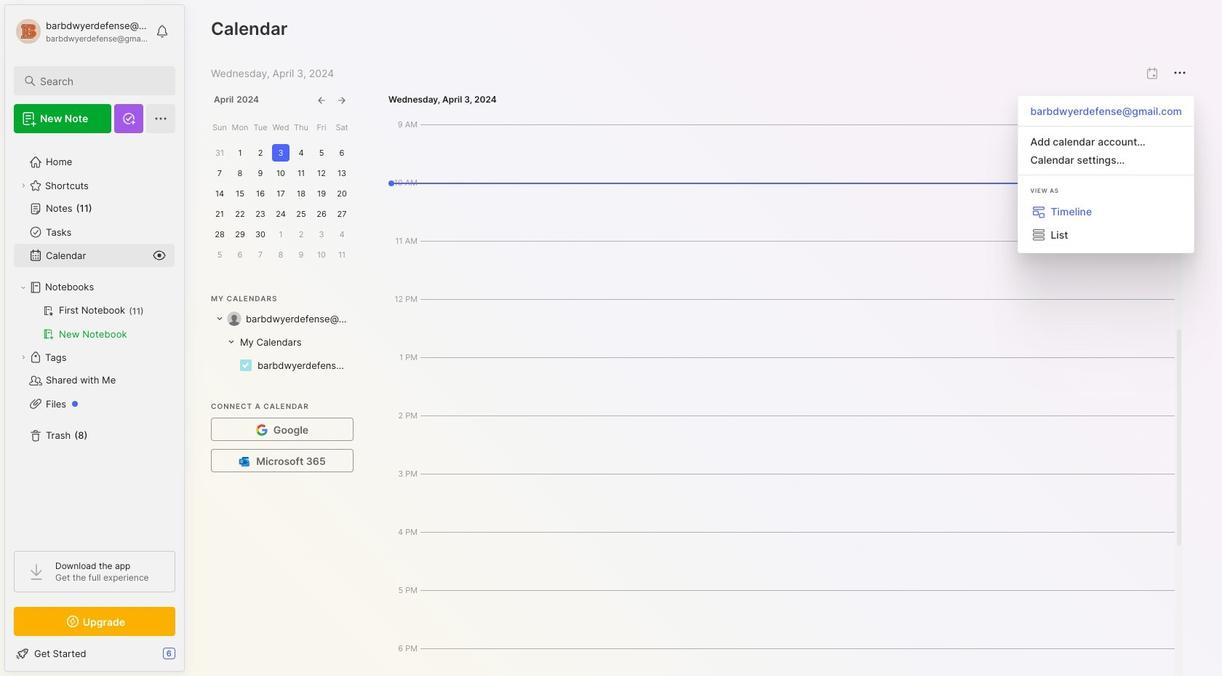 Task type: describe. For each thing, give the bounding box(es) containing it.
1 vertical spatial arrow image
[[227, 338, 236, 346]]

0 horizontal spatial arrow image
[[215, 314, 224, 323]]

Search text field
[[40, 74, 162, 88]]

Help and Learning task checklist field
[[5, 642, 184, 665]]

1 vertical spatial cell
[[236, 335, 302, 349]]

3 row from the top
[[211, 354, 351, 377]]

Account field
[[14, 17, 148, 46]]

2 vertical spatial cell
[[258, 358, 351, 372]]



Task type: locate. For each thing, give the bounding box(es) containing it.
dropdown list menu
[[1019, 102, 1194, 247]]

0 vertical spatial arrow image
[[215, 314, 224, 323]]

expand notebooks image
[[19, 283, 28, 292]]

expand tags image
[[19, 353, 28, 362]]

2 row from the top
[[211, 330, 351, 354]]

1 row from the top
[[211, 307, 351, 330]]

0 vertical spatial cell
[[246, 311, 351, 326]]

arrow image
[[215, 314, 224, 323], [227, 338, 236, 346]]

More actions field
[[1166, 58, 1195, 88]]

more actions image
[[1172, 64, 1189, 82]]

tree
[[5, 142, 184, 538]]

grid
[[211, 307, 351, 377]]

Select3186 checkbox
[[240, 359, 252, 371]]

cell
[[246, 311, 351, 326], [236, 335, 302, 349], [258, 358, 351, 372]]

None search field
[[40, 72, 162, 90]]

1 horizontal spatial arrow image
[[227, 338, 236, 346]]

row
[[211, 307, 351, 330], [211, 330, 351, 354], [211, 354, 351, 377]]

2024 field
[[234, 94, 259, 106]]

April field
[[211, 94, 234, 106]]

main element
[[0, 0, 189, 676]]

group
[[14, 299, 175, 346]]

tree inside main element
[[5, 142, 184, 538]]

click to collapse image
[[184, 649, 195, 667]]

none search field inside main element
[[40, 72, 162, 90]]

row group
[[211, 330, 351, 377]]

group inside main element
[[14, 299, 175, 346]]



Task type: vqa. For each thing, say whether or not it's contained in the screenshot.
terryturtle85.7fa24f7@m.evernote.com LINK
no



